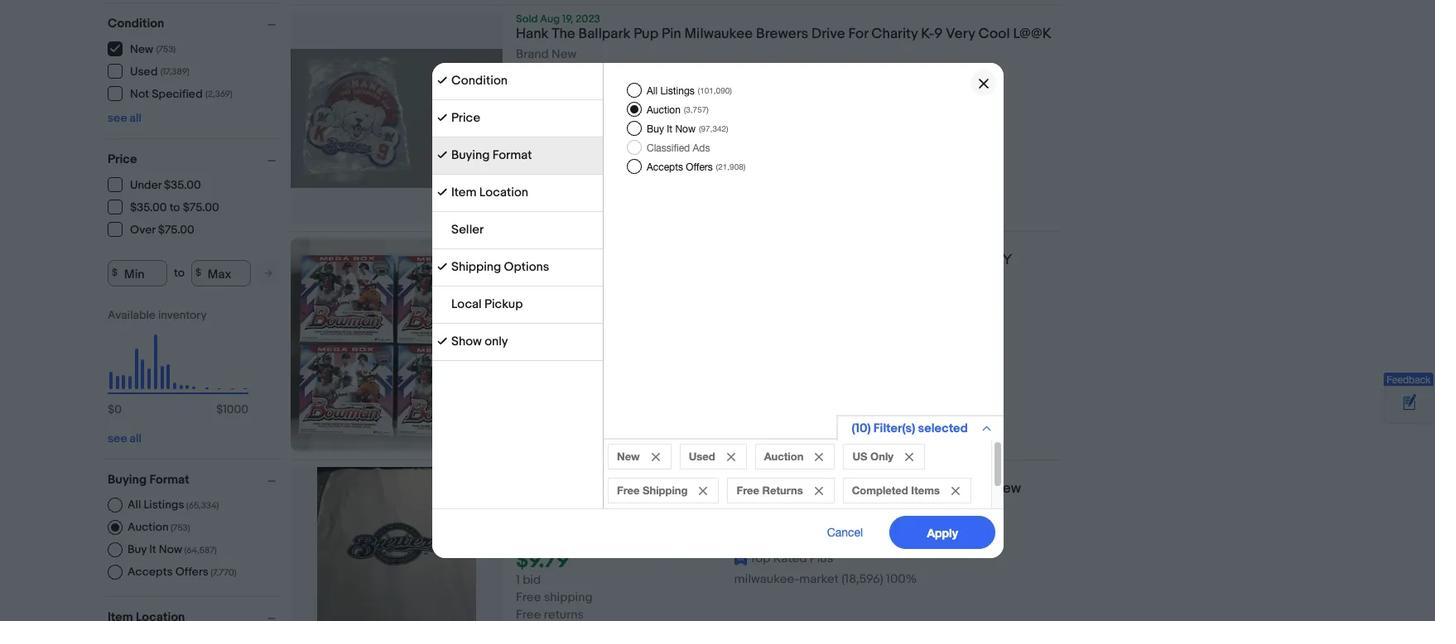 Task type: locate. For each thing, give the bounding box(es) containing it.
listings up auction (3,757)
[[660, 85, 694, 97]]

new up used (17,389)
[[130, 42, 153, 56]]

$79.99
[[516, 320, 581, 346]]

free returns view similar active items sell one like this
[[516, 135, 655, 186]]

active
[[586, 153, 621, 168], [586, 396, 621, 412]]

brand down sealed
[[516, 290, 549, 306]]

lot of 4 (four) 2021 bowman baseball trading cards mega boxes factory sealed link
[[516, 252, 1062, 291]]

1 see from the top
[[108, 111, 127, 125]]

1 horizontal spatial used
[[689, 450, 715, 463]]

baseball inside sold  aug 19, 2023 lot of 4 (four) 2021 bowman baseball trading cards mega boxes factory sealed brand new
[[716, 252, 771, 268]]

graph of available inventory between $0 and $1000+ image
[[108, 308, 249, 425]]

see all down not
[[108, 111, 142, 125]]

listings
[[660, 85, 694, 97], [144, 497, 184, 512]]

2 filter applied image from the top
[[437, 113, 447, 123]]

sold inside sold  aug 19, 2023 lot of 4 (four) 2021 bowman baseball trading cards mega boxes factory sealed brand new
[[516, 239, 538, 252]]

ballpark
[[579, 26, 631, 42]]

milwaukee
[[685, 26, 753, 42], [516, 481, 585, 497]]

free inside free returns view similar active items sell one like this
[[516, 135, 541, 151]]

0 horizontal spatial now
[[159, 542, 182, 556]]

items inside free returns view similar active items sell one like this
[[623, 153, 655, 168]]

all up buying format dropdown button
[[130, 431, 142, 445]]

0 vertical spatial sell
[[516, 170, 537, 186]]

0 vertical spatial used
[[130, 65, 158, 79]]

see all button for condition
[[108, 111, 142, 125]]

0 vertical spatial one
[[540, 170, 561, 186]]

2023 right 4
[[576, 239, 600, 252]]

0 vertical spatial sell one like this link
[[516, 170, 607, 186]]

1 vertical spatial see all button
[[108, 431, 142, 445]]

5 filter applied image from the top
[[437, 336, 447, 346]]

show
[[451, 334, 482, 350]]

2 sell one like this link from the top
[[516, 414, 607, 429]]

19, right of
[[563, 239, 573, 252]]

1 vertical spatial all
[[128, 497, 141, 512]]

1 vertical spatial it
[[149, 542, 156, 556]]

condition inside tab
[[451, 73, 507, 89]]

buying format
[[451, 147, 532, 163], [108, 472, 189, 488]]

auction up buy it now (97,342)
[[647, 104, 680, 116]]

filter applied image for shipping options
[[437, 262, 447, 272]]

hank the ballpark pup pin milwaukee brewers drive for charity k-9 very cool l@@k link
[[516, 26, 1062, 47]]

format for buying format dropdown button
[[150, 472, 189, 488]]

0 vertical spatial view
[[516, 153, 544, 168]]

view up 'item location' tab
[[516, 153, 544, 168]]

it for buy it now (97,342)
[[667, 123, 672, 135]]

2 this from the top
[[587, 414, 607, 429]]

1 sell one like this link from the top
[[516, 170, 607, 186]]

brand inside sold  aug 19, 2023 lot of 4 (four) 2021 bowman baseball trading cards mega boxes factory sealed brand new
[[516, 290, 549, 306]]

remove filter - shipping options - free shipping image
[[699, 487, 707, 495]]

all up auction (3,757)
[[647, 85, 657, 97]]

1 active from the top
[[586, 153, 621, 168]]

(753)
[[156, 44, 176, 55], [171, 522, 190, 533]]

auction up buy it now (64,587)
[[128, 520, 169, 534]]

filter applied image for condition
[[437, 75, 447, 85]]

auction for auction
[[764, 450, 803, 463]]

2 see from the top
[[108, 431, 127, 445]]

Maximum Value in $ text field
[[191, 260, 251, 286]]

0 vertical spatial offers
[[686, 162, 713, 173]]

0 vertical spatial milwaukee
[[685, 26, 753, 42]]

used
[[130, 65, 158, 79], [689, 450, 715, 463]]

(753) up used (17,389)
[[156, 44, 176, 55]]

(7,770)
[[211, 567, 237, 578]]

19, inside sold  aug 19, 2023 hank the ballpark pup pin milwaukee brewers drive for charity k-9 very cool l@@k brand new
[[563, 12, 573, 26]]

(2,369)
[[205, 89, 233, 99]]

0 horizontal spatial listings
[[144, 497, 184, 512]]

0 vertical spatial it
[[667, 123, 672, 135]]

1 vertical spatial offers
[[175, 565, 209, 579]]

brand inside milwaukee brewers promo sga blanket big huge 39" x 56" baseball brand new l@@k !
[[952, 481, 990, 497]]

format up all listings (65,334)
[[150, 472, 189, 488]]

1 vertical spatial active
[[586, 396, 621, 412]]

shipping down seller
[[451, 259, 501, 275]]

buy down auction (753)
[[128, 542, 147, 556]]

1 horizontal spatial accepts
[[647, 162, 683, 173]]

offers down (64,587) "text box"
[[175, 565, 209, 579]]

2 view from the top
[[516, 396, 544, 412]]

buying format up all listings (65,334)
[[108, 472, 189, 488]]

2 active from the top
[[586, 396, 621, 412]]

auction for auction (3,757)
[[647, 104, 680, 116]]

baseball down remove filter - item location - us only icon
[[894, 481, 949, 497]]

!
[[558, 498, 562, 515]]

buying right filter applied image
[[451, 147, 489, 163]]

buying format for buying format tab
[[451, 147, 532, 163]]

cards
[[825, 252, 865, 268]]

1 filter applied image from the top
[[437, 75, 447, 85]]

1 horizontal spatial buying format
[[451, 147, 532, 163]]

see all down 0
[[108, 431, 142, 445]]

1 vertical spatial l@@k
[[516, 498, 554, 515]]

0 horizontal spatial buying
[[108, 472, 147, 488]]

brewers left "drive"
[[756, 26, 809, 42]]

1 vertical spatial sell
[[516, 414, 537, 429]]

2 aug from the top
[[540, 239, 560, 252]]

0 vertical spatial view similar active items link
[[516, 153, 655, 168]]

buying format for buying format dropdown button
[[108, 472, 189, 488]]

items up the remove filter - condition - new image
[[623, 396, 655, 412]]

new down sealed
[[552, 290, 577, 306]]

1 vertical spatial $75.00
[[158, 223, 194, 237]]

see all button down not
[[108, 111, 142, 125]]

l@@k inside sold  aug 19, 2023 hank the ballpark pup pin milwaukee brewers drive for charity k-9 very cool l@@k brand new
[[1013, 26, 1052, 42]]

price inside 'price' tab
[[451, 110, 480, 126]]

top
[[750, 551, 771, 567]]

price down condition tab
[[451, 110, 480, 126]]

1 like from the top
[[564, 170, 584, 186]]

1 vertical spatial condition
[[451, 73, 507, 89]]

1 vertical spatial buying
[[108, 472, 147, 488]]

1 vertical spatial listings
[[144, 497, 184, 512]]

$75.00
[[183, 200, 219, 215], [158, 223, 194, 237]]

1 view from the top
[[516, 153, 544, 168]]

(21,908)
[[716, 162, 745, 171]]

pup
[[634, 26, 659, 42]]

1 vertical spatial baseball
[[894, 481, 949, 497]]

0 vertical spatial aug
[[540, 12, 560, 26]]

1 vertical spatial sell one like this link
[[516, 414, 607, 429]]

view similar active items link down the $79.99
[[516, 396, 655, 412]]

milwaukee brewers promo sga blanket big huge 39" x 56" baseball brand new l@@k ! heading
[[516, 481, 1022, 515]]

offers inside dialog
[[686, 162, 713, 173]]

0 horizontal spatial brewers
[[588, 481, 640, 497]]

19, inside sold  aug 19, 2023 lot of 4 (four) 2021 bowman baseball trading cards mega boxes factory sealed brand new
[[563, 239, 573, 252]]

remove filter - condition - used image
[[727, 453, 735, 461]]

completed
[[852, 484, 908, 497]]

1 vertical spatial used
[[689, 450, 715, 463]]

1 vertical spatial accepts
[[128, 565, 173, 579]]

view down the show only tab
[[516, 396, 544, 412]]

items inside view similar active items sell one like this
[[623, 396, 655, 412]]

feedback
[[1387, 374, 1431, 386]]

(753) up buy it now (64,587)
[[171, 522, 190, 533]]

not specified (2,369)
[[130, 87, 233, 101]]

1 similar from the top
[[546, 153, 583, 168]]

0 horizontal spatial used
[[130, 65, 158, 79]]

l@@k right the cool
[[1013, 26, 1052, 42]]

(64,587)
[[184, 545, 217, 555]]

1 vertical spatial aug
[[540, 239, 560, 252]]

aug inside sold  aug 19, 2023 lot of 4 (four) 2021 bowman baseball trading cards mega boxes factory sealed brand new
[[540, 239, 560, 252]]

0 vertical spatial 2023
[[576, 12, 600, 26]]

format inside tab
[[492, 147, 532, 163]]

2 vertical spatial brand
[[952, 481, 990, 497]]

0 horizontal spatial buy
[[128, 542, 147, 556]]

cancel
[[827, 526, 863, 539]]

auction
[[647, 104, 680, 116], [764, 450, 803, 463], [128, 520, 169, 534]]

accepts down buy it now (97,342)
[[647, 162, 683, 173]]

1 19, from the top
[[563, 12, 573, 26]]

0 vertical spatial buying
[[451, 147, 489, 163]]

0 vertical spatial accepts
[[647, 162, 683, 173]]

format
[[492, 147, 532, 163], [150, 472, 189, 488]]

1 sell from the top
[[516, 170, 537, 186]]

shipping down the remove filter - condition - new image
[[642, 484, 688, 497]]

available inventory
[[108, 308, 207, 322]]

used up not
[[130, 65, 158, 79]]

1 vertical spatial view
[[516, 396, 544, 412]]

(17,389)
[[161, 66, 190, 77]]

1 vertical spatial sold
[[516, 239, 538, 252]]

now down auction (3,757)
[[675, 123, 696, 135]]

 (101,090) Items text field
[[695, 85, 732, 95]]

0 horizontal spatial shipping
[[451, 259, 501, 275]]

0 horizontal spatial all
[[128, 497, 141, 512]]

2 sold from the top
[[516, 239, 538, 252]]

free returns
[[736, 484, 803, 497]]

cancel button
[[808, 516, 881, 549]]

top rated plus
[[750, 551, 834, 567]]

price up the under
[[108, 151, 137, 167]]

similar inside view similar active items sell one like this
[[546, 396, 583, 412]]

aug left 4
[[540, 239, 560, 252]]

1 sold from the top
[[516, 12, 538, 26]]

aug left ballpark
[[540, 12, 560, 26]]

condition tab
[[432, 63, 603, 100]]

1 see all button from the top
[[108, 111, 142, 125]]

baseball inside milwaukee brewers promo sga blanket big huge 39" x 56" baseball brand new l@@k !
[[894, 481, 949, 497]]

brand right items
[[952, 481, 990, 497]]

1 vertical spatial one
[[540, 414, 561, 429]]

brewers left promo
[[588, 481, 640, 497]]

1 horizontal spatial price
[[451, 110, 480, 126]]

(3,757)
[[684, 104, 709, 114]]

auction for auction (753)
[[128, 520, 169, 534]]

shipping inside tab
[[451, 259, 501, 275]]

accepts inside dialog
[[647, 162, 683, 173]]

1 horizontal spatial l@@k
[[1013, 26, 1052, 42]]

similar
[[546, 153, 583, 168], [546, 396, 583, 412]]

auction (3,757)
[[647, 104, 709, 116]]

seller
[[451, 222, 484, 238]]

0 vertical spatial (753)
[[156, 44, 176, 55]]

buy
[[647, 123, 664, 135], [128, 542, 147, 556]]

cool
[[979, 26, 1010, 42]]

2023 inside sold  aug 19, 2023 lot of 4 (four) 2021 bowman baseball trading cards mega boxes factory sealed brand new
[[576, 239, 600, 252]]

0 horizontal spatial price
[[108, 151, 137, 167]]

1 vertical spatial like
[[564, 414, 584, 429]]

2023 right the
[[576, 12, 600, 26]]

to down under $35.00 on the top of page
[[170, 200, 180, 215]]

brand down hank
[[516, 46, 549, 62]]

accepts for accepts offers (21,908)
[[647, 162, 683, 173]]

now for buy it now (64,587)
[[159, 542, 182, 556]]

1 items from the top
[[623, 153, 655, 168]]

accepts
[[647, 162, 683, 173], [128, 565, 173, 579]]

1 2023 from the top
[[576, 12, 600, 26]]

2 19, from the top
[[563, 239, 573, 252]]

filter applied image inside condition tab
[[437, 75, 447, 85]]

1 see all from the top
[[108, 111, 142, 125]]

it for buy it now (64,587)
[[149, 542, 156, 556]]

0 vertical spatial format
[[492, 147, 532, 163]]

1 vertical spatial to
[[174, 266, 185, 280]]

one inside view similar active items sell one like this
[[540, 414, 561, 429]]

see all button
[[108, 111, 142, 125], [108, 431, 142, 445]]

1 vertical spatial brand
[[516, 290, 549, 306]]

listings for all listings (101,090)
[[660, 85, 694, 97]]

used left remove filter - condition - used 'icon'
[[689, 450, 715, 463]]

1 one from the top
[[540, 170, 561, 186]]

2 sell from the top
[[516, 414, 537, 429]]

1 vertical spatial format
[[150, 472, 189, 488]]

19, for $79.99
[[563, 239, 573, 252]]

buying inside tab
[[451, 147, 489, 163]]

items
[[623, 153, 655, 168], [623, 396, 655, 412]]

(753) inside new (753)
[[156, 44, 176, 55]]

1 vertical spatial all
[[130, 431, 142, 445]]

1 vertical spatial 19,
[[563, 239, 573, 252]]

1 horizontal spatial now
[[675, 123, 696, 135]]

filter applied image inside shipping options tab
[[437, 262, 447, 272]]

milwaukee up the "!"
[[516, 481, 585, 497]]

selected
[[918, 421, 968, 437]]

$75.00 down under $35.00 on the top of page
[[183, 200, 219, 215]]

1 vertical spatial buying format
[[108, 472, 189, 488]]

0 vertical spatial 19,
[[563, 12, 573, 26]]

1000
[[223, 402, 249, 416]]

(97,342)
[[699, 123, 728, 133]]

2023 inside sold  aug 19, 2023 hank the ballpark pup pin milwaukee brewers drive for charity k-9 very cool l@@k brand new
[[576, 12, 600, 26]]

buying format up the item location
[[451, 147, 532, 163]]

0 horizontal spatial format
[[150, 472, 189, 488]]

this inside free returns view similar active items sell one like this
[[587, 170, 607, 186]]

over $75.00 link
[[108, 222, 195, 237]]

listings inside dialog
[[660, 85, 694, 97]]

(753) inside auction (753)
[[171, 522, 190, 533]]

see
[[108, 111, 127, 125], [108, 431, 127, 445]]

new right "remove filter - show only - completed items" image
[[993, 481, 1022, 497]]

1 horizontal spatial listings
[[660, 85, 694, 97]]

$75.00 down $35.00 to $75.00
[[158, 223, 194, 237]]

all down not
[[130, 111, 142, 125]]

new left the remove filter - condition - new image
[[617, 450, 640, 463]]

1 vertical spatial this
[[587, 414, 607, 429]]

1 horizontal spatial all
[[647, 85, 657, 97]]

k-
[[921, 26, 935, 42]]

$
[[112, 267, 118, 279], [195, 267, 201, 279], [108, 402, 114, 416], [216, 402, 223, 416]]

0 vertical spatial brand
[[516, 46, 549, 62]]

new down the
[[552, 46, 577, 62]]

2 one from the top
[[540, 414, 561, 429]]

brewers inside sold  aug 19, 2023 hank the ballpark pup pin milwaukee brewers drive for charity k-9 very cool l@@k brand new
[[756, 26, 809, 42]]

filter applied image
[[437, 75, 447, 85], [437, 113, 447, 123], [437, 187, 447, 197], [437, 262, 447, 272], [437, 336, 447, 346]]

2 see all button from the top
[[108, 431, 142, 445]]

0 vertical spatial similar
[[546, 153, 583, 168]]

similar down the $79.99
[[546, 396, 583, 412]]

0 vertical spatial auction
[[647, 104, 680, 116]]

all up auction (753)
[[128, 497, 141, 512]]

1 vertical spatial auction
[[764, 450, 803, 463]]

price tab
[[432, 100, 603, 138]]

3 filter applied image from the top
[[437, 187, 447, 197]]

to left maximum value in $ "text field"
[[174, 266, 185, 280]]

buying up all listings (65,334)
[[108, 472, 147, 488]]

1 horizontal spatial baseball
[[894, 481, 949, 497]]

accepts offers (7,770)
[[128, 565, 237, 579]]

items
[[911, 484, 940, 497]]

buy down auction (3,757)
[[647, 123, 664, 135]]

sold left the
[[516, 12, 538, 26]]

1 this from the top
[[587, 170, 607, 186]]

hank the ballpark pup pin milwaukee brewers drive for charity k-9 very cool l@@k image
[[291, 49, 503, 188]]

0 horizontal spatial milwaukee
[[516, 481, 585, 497]]

0 vertical spatial shipping
[[451, 259, 501, 275]]

2023 for $13.99
[[576, 12, 600, 26]]

$35.00 up "over $75.00" link at the left top of page
[[130, 200, 167, 215]]

1 horizontal spatial buy
[[647, 123, 664, 135]]

dialog
[[0, 0, 1436, 621]]

tab list
[[432, 63, 603, 361]]

sold  aug 19, 2023 lot of 4 (four) 2021 bowman baseball trading cards mega boxes factory sealed brand new
[[516, 239, 1013, 306]]

l@@k inside milwaukee brewers promo sga blanket big huge 39" x 56" baseball brand new l@@k !
[[516, 498, 554, 515]]

sga
[[689, 481, 718, 497]]

l@@k
[[1013, 26, 1052, 42], [516, 498, 554, 515]]

filter applied image inside the show only tab
[[437, 336, 447, 346]]

milwaukee brewers promo sga blanket big huge 39" x 56" baseball brand new l@@k !
[[516, 481, 1022, 515]]

view similar active items link down returns
[[516, 153, 655, 168]]

now down (753) items text box
[[159, 542, 182, 556]]

tab list containing condition
[[432, 63, 603, 361]]

one
[[540, 170, 561, 186], [540, 414, 561, 429]]

accepts down buy it now (64,587)
[[128, 565, 173, 579]]

accepts for accepts offers (7,770)
[[128, 565, 173, 579]]

0 horizontal spatial auction
[[128, 520, 169, 534]]

 (21,908) Items text field
[[714, 162, 745, 171]]

2 items from the top
[[623, 396, 655, 412]]

sold up "options"
[[516, 239, 538, 252]]

4 filter applied image from the top
[[437, 262, 447, 272]]

1 vertical spatial see
[[108, 431, 127, 445]]

1 view similar active items link from the top
[[516, 153, 655, 168]]

1 horizontal spatial auction
[[647, 104, 680, 116]]

condition up 'price' tab at the left top of page
[[451, 73, 507, 89]]

$35.00 up $35.00 to $75.00
[[164, 178, 201, 192]]

0 horizontal spatial l@@k
[[516, 498, 554, 515]]

auction up big
[[764, 450, 803, 463]]

1 horizontal spatial shipping
[[642, 484, 688, 497]]

view similar active items sell one like this
[[516, 396, 655, 429]]

free for free returns
[[736, 484, 759, 497]]

accepts offers (21,908)
[[647, 162, 745, 173]]

l@@k left the "!"
[[516, 498, 554, 515]]

2 all from the top
[[130, 431, 142, 445]]

1 vertical spatial items
[[623, 396, 655, 412]]

buying format inside buying format tab
[[451, 147, 532, 163]]

$35.00
[[164, 178, 201, 192], [130, 200, 167, 215]]

price for 'price' tab at the left top of page
[[451, 110, 480, 126]]

listings up auction (753)
[[144, 497, 184, 512]]

similar down returns
[[546, 153, 583, 168]]

1
[[516, 573, 520, 588]]

brewers inside milwaukee brewers promo sga blanket big huge 39" x 56" baseball brand new l@@k !
[[588, 481, 640, 497]]

for
[[849, 26, 869, 42]]

0 vertical spatial see
[[108, 111, 127, 125]]

1 vertical spatial similar
[[546, 396, 583, 412]]

2 see all from the top
[[108, 431, 142, 445]]

1 vertical spatial shipping
[[642, 484, 688, 497]]

milwaukee inside sold  aug 19, 2023 hank the ballpark pup pin milwaukee brewers drive for charity k-9 very cool l@@k brand new
[[685, 26, 753, 42]]

$35.00 to $75.00
[[130, 200, 219, 215]]

completed items
[[852, 484, 940, 497]]

0 vertical spatial all
[[647, 85, 657, 97]]

1 horizontal spatial offers
[[686, 162, 713, 173]]

see all for price
[[108, 431, 142, 445]]

condition up new (753)
[[108, 15, 164, 31]]

us only
[[852, 450, 893, 463]]

0 vertical spatial $35.00
[[164, 178, 201, 192]]

brand
[[516, 46, 549, 62], [516, 290, 549, 306], [952, 481, 990, 497]]

0 vertical spatial all
[[130, 111, 142, 125]]

19, right hank
[[563, 12, 573, 26]]

1 all from the top
[[130, 111, 142, 125]]

aug for $13.99
[[540, 12, 560, 26]]

format down 'price' tab at the left top of page
[[492, 147, 532, 163]]

buy inside dialog
[[647, 123, 664, 135]]

1 vertical spatial brewers
[[588, 481, 640, 497]]

used for used (17,389)
[[130, 65, 158, 79]]

items down buy it now (97,342)
[[623, 153, 655, 168]]

0 vertical spatial see all button
[[108, 111, 142, 125]]

1 horizontal spatial format
[[492, 147, 532, 163]]

condition
[[108, 15, 164, 31], [451, 73, 507, 89]]

filter applied image for price
[[437, 113, 447, 123]]

2023
[[576, 12, 600, 26], [576, 239, 600, 252]]

all
[[130, 111, 142, 125], [130, 431, 142, 445]]

1 aug from the top
[[540, 12, 560, 26]]

apply button
[[890, 516, 995, 549]]

1 vertical spatial (753)
[[171, 522, 190, 533]]

0 vertical spatial active
[[586, 153, 621, 168]]

0 vertical spatial buying format
[[451, 147, 532, 163]]

filter applied image inside 'item location' tab
[[437, 187, 447, 197]]

baseball left trading
[[716, 252, 771, 268]]

it down auction (3,757)
[[667, 123, 672, 135]]

0 vertical spatial $75.00
[[183, 200, 219, 215]]

2 similar from the top
[[546, 396, 583, 412]]

0 vertical spatial like
[[564, 170, 584, 186]]

it down auction (753)
[[149, 542, 156, 556]]

0 vertical spatial items
[[623, 153, 655, 168]]

 (65,334) Items text field
[[184, 500, 219, 511]]

offers left "(21,908) items" text field
[[686, 162, 713, 173]]

aug inside sold  aug 19, 2023 hank the ballpark pup pin milwaukee brewers drive for charity k-9 very cool l@@k brand new
[[540, 12, 560, 26]]

see all button down 0
[[108, 431, 142, 445]]

sold inside sold  aug 19, 2023 hank the ballpark pup pin milwaukee brewers drive for charity k-9 very cool l@@k brand new
[[516, 12, 538, 26]]

1 horizontal spatial milwaukee
[[685, 26, 753, 42]]

item location tab
[[432, 175, 603, 212]]

0 vertical spatial this
[[587, 170, 607, 186]]

1 vertical spatial see all
[[108, 431, 142, 445]]

1 vertical spatial price
[[108, 151, 137, 167]]

milwaukee right pin
[[685, 26, 753, 42]]

view inside free returns view similar active items sell one like this
[[516, 153, 544, 168]]

1 vertical spatial milwaukee
[[516, 481, 585, 497]]

0 horizontal spatial offers
[[175, 565, 209, 579]]

1 horizontal spatial brewers
[[756, 26, 809, 42]]

the
[[552, 26, 576, 42]]

2 2023 from the top
[[576, 239, 600, 252]]

100%
[[886, 572, 917, 588]]

2 like from the top
[[564, 414, 584, 429]]

filter applied image inside 'price' tab
[[437, 113, 447, 123]]



Task type: describe. For each thing, give the bounding box(es) containing it.
buying format tab
[[432, 138, 603, 175]]

9
[[935, 26, 943, 42]]

bowman
[[657, 252, 713, 268]]

remove filter - item location - us only image
[[905, 453, 913, 461]]

new inside milwaukee brewers promo sga blanket big huge 39" x 56" baseball brand new l@@k !
[[993, 481, 1022, 497]]

all listings (101,090)
[[647, 85, 732, 97]]

mega
[[868, 252, 905, 268]]

only
[[484, 334, 508, 350]]

$13.99
[[516, 76, 579, 102]]

location
[[479, 185, 528, 200]]

all for all listings (65,334)
[[128, 497, 141, 512]]

milwaukee-
[[734, 572, 800, 588]]

all for condition
[[130, 111, 142, 125]]

see for price
[[108, 431, 127, 445]]

(753) for auction
[[171, 522, 190, 533]]

filter applied image for show only
[[437, 336, 447, 346]]

free inside milwaukee-market (18,596) 100% free shipping
[[516, 590, 541, 606]]

this inside view similar active items sell one like this
[[587, 414, 607, 429]]

buy it now (97,342)
[[647, 123, 728, 135]]

under $35.00
[[130, 178, 201, 192]]

buy for buy it now (64,587)
[[128, 542, 147, 556]]

see all for condition
[[108, 111, 142, 125]]

offers for accepts offers (21,908)
[[686, 162, 713, 173]]

4
[[565, 252, 574, 268]]

remove filter - show only - completed items image
[[951, 487, 960, 495]]

active inside free returns view similar active items sell one like this
[[586, 153, 621, 168]]

hank the ballpark pup pin milwaukee brewers drive for charity k-9 very cool l@@k heading
[[516, 26, 1052, 42]]

very
[[946, 26, 975, 42]]

remove filter - condition - new image
[[651, 453, 660, 461]]

lot of 4 (four) 2021 bowman baseball trading cards mega boxes factory sealed heading
[[516, 252, 1013, 286]]

 (97,342) Items text field
[[696, 123, 728, 133]]

baseball for trading
[[716, 252, 771, 268]]

under $35.00 link
[[108, 177, 202, 192]]

shipping options tab
[[432, 249, 603, 287]]

drive
[[812, 26, 846, 42]]

huge
[[797, 481, 831, 497]]

condition button
[[108, 15, 283, 31]]

$9.79
[[516, 549, 570, 574]]

baseball for brand
[[894, 481, 949, 497]]

lot
[[516, 252, 540, 268]]

(18,596)
[[842, 572, 884, 588]]

of
[[543, 252, 562, 268]]

(101,090)
[[698, 85, 732, 95]]

blanket
[[721, 481, 769, 497]]

new inside sold  aug 19, 2023 hank the ballpark pup pin milwaukee brewers drive for charity k-9 very cool l@@k brand new
[[552, 46, 577, 62]]

buying format button
[[108, 472, 283, 488]]

all for all listings (101,090)
[[647, 85, 657, 97]]

over
[[130, 223, 155, 237]]

active inside view similar active items sell one like this
[[586, 396, 621, 412]]

filter applied image
[[437, 150, 447, 160]]

condition for condition tab
[[451, 73, 507, 89]]

see all button for price
[[108, 431, 142, 445]]

dialog containing condition
[[0, 0, 1436, 621]]

similar inside free returns view similar active items sell one like this
[[546, 153, 583, 168]]

1 bid
[[516, 573, 541, 588]]

(four)
[[577, 252, 622, 268]]

0
[[114, 402, 122, 416]]

only
[[870, 450, 893, 463]]

2 view similar active items link from the top
[[516, 396, 655, 412]]

big
[[772, 481, 793, 497]]

brand inside sold  aug 19, 2023 hank the ballpark pup pin milwaukee brewers drive for charity k-9 very cool l@@k brand new
[[516, 46, 549, 62]]

item
[[451, 185, 476, 200]]

free shipping
[[617, 484, 688, 497]]

not
[[130, 87, 149, 101]]

 (753) Items text field
[[169, 522, 190, 533]]

filter applied image for item location
[[437, 187, 447, 197]]

$ 0
[[108, 402, 122, 416]]

aug for $79.99
[[540, 239, 560, 252]]

(10) filter(s) selected
[[852, 421, 968, 437]]

free for free returns view similar active items sell one like this
[[516, 135, 541, 151]]

$35.00 to $75.00 link
[[108, 199, 220, 215]]

price button
[[108, 151, 283, 167]]

buy it now (64,587)
[[128, 542, 217, 556]]

shipping
[[544, 590, 593, 606]]

$ 1000
[[216, 402, 249, 416]]

specified
[[152, 87, 203, 101]]

sell inside free returns view similar active items sell one like this
[[516, 170, 537, 186]]

lot of 4 (four) 2021 bowman baseball trading cards mega boxes factory sealed image
[[291, 239, 503, 451]]

bid
[[523, 573, 541, 588]]

listings for all listings (65,334)
[[144, 497, 184, 512]]

 (7,770) Items text field
[[209, 567, 237, 578]]

2023 for $79.99
[[576, 239, 600, 252]]

price for "price" dropdown button
[[108, 151, 137, 167]]

market
[[800, 572, 839, 588]]

show only
[[451, 334, 508, 350]]

sealed
[[516, 269, 567, 286]]

format for buying format tab
[[492, 147, 532, 163]]

condition for "condition" dropdown button
[[108, 15, 164, 31]]

sold for $13.99
[[516, 12, 538, 26]]

all for price
[[130, 431, 142, 445]]

2021
[[625, 252, 654, 268]]

item location
[[451, 185, 528, 200]]

Minimum Value in $ text field
[[108, 260, 167, 286]]

filter(s)
[[873, 421, 915, 437]]

charity
[[872, 26, 918, 42]]

promo
[[643, 481, 685, 497]]

auction (753)
[[128, 520, 190, 534]]

remove filter - buying format - auction image
[[815, 453, 823, 461]]

buying for buying format tab
[[451, 147, 489, 163]]

factory
[[951, 252, 1013, 268]]

tab list inside dialog
[[432, 63, 603, 361]]

rated
[[773, 551, 807, 567]]

hank
[[516, 26, 549, 42]]

56"
[[869, 481, 891, 497]]

used for used
[[689, 450, 715, 463]]

like inside free returns view similar active items sell one like this
[[564, 170, 584, 186]]

returns
[[544, 135, 584, 151]]

used (17,389)
[[130, 65, 190, 79]]

all listings (65,334)
[[128, 497, 219, 512]]

milwaukee brewers promo sga blanket big huge 39" x 56" baseball brand new l@@k ! link
[[516, 481, 1062, 520]]

sell inside view similar active items sell one like this
[[516, 414, 537, 429]]

one inside free returns view similar active items sell one like this
[[540, 170, 561, 186]]

see for condition
[[108, 111, 127, 125]]

milwaukee inside milwaukee brewers promo sga blanket big huge 39" x 56" baseball brand new l@@k !
[[516, 481, 585, 497]]

free for free shipping
[[617, 484, 639, 497]]

plus
[[810, 551, 834, 567]]

(10) filter(s) selected button
[[836, 415, 1004, 441]]

39"
[[834, 481, 856, 497]]

 (3,757) Items text field
[[681, 104, 709, 114]]

boxes
[[908, 252, 947, 268]]

available
[[108, 308, 156, 322]]

buying for buying format dropdown button
[[108, 472, 147, 488]]

sold  aug 19, 2023 hank the ballpark pup pin milwaukee brewers drive for charity k-9 very cool l@@k brand new
[[516, 12, 1052, 62]]

 (64,587) Items text field
[[182, 545, 217, 555]]

offers for accepts offers (7,770)
[[175, 565, 209, 579]]

sold for $79.99
[[516, 239, 538, 252]]

show only tab
[[432, 324, 603, 361]]

new inside sold  aug 19, 2023 lot of 4 (four) 2021 bowman baseball trading cards mega boxes factory sealed brand new
[[552, 290, 577, 306]]

remove filter - show only - free returns image
[[814, 487, 823, 495]]

milwaukee-market (18,596) 100% free shipping
[[516, 572, 917, 606]]

(753) for new
[[156, 44, 176, 55]]

new (753)
[[130, 42, 176, 56]]

like inside view similar active items sell one like this
[[564, 414, 584, 429]]

now for buy it now (97,342)
[[675, 123, 696, 135]]

pickup
[[484, 297, 523, 312]]

new inside dialog
[[617, 450, 640, 463]]

milwaukee brewers promo sga blanket big huge 39" x 56" baseball brand new l@@k ! image
[[317, 467, 476, 621]]

under
[[130, 178, 162, 192]]

apply
[[927, 526, 958, 540]]

local pickup
[[451, 297, 523, 312]]

19, for $13.99
[[563, 12, 573, 26]]

0 vertical spatial to
[[170, 200, 180, 215]]

trading
[[774, 252, 822, 268]]

view inside view similar active items sell one like this
[[516, 396, 544, 412]]

inventory
[[158, 308, 207, 322]]

buy for buy it now (97,342)
[[647, 123, 664, 135]]

over $75.00
[[130, 223, 194, 237]]

1 vertical spatial $35.00
[[130, 200, 167, 215]]



Task type: vqa. For each thing, say whether or not it's contained in the screenshot.
AND
no



